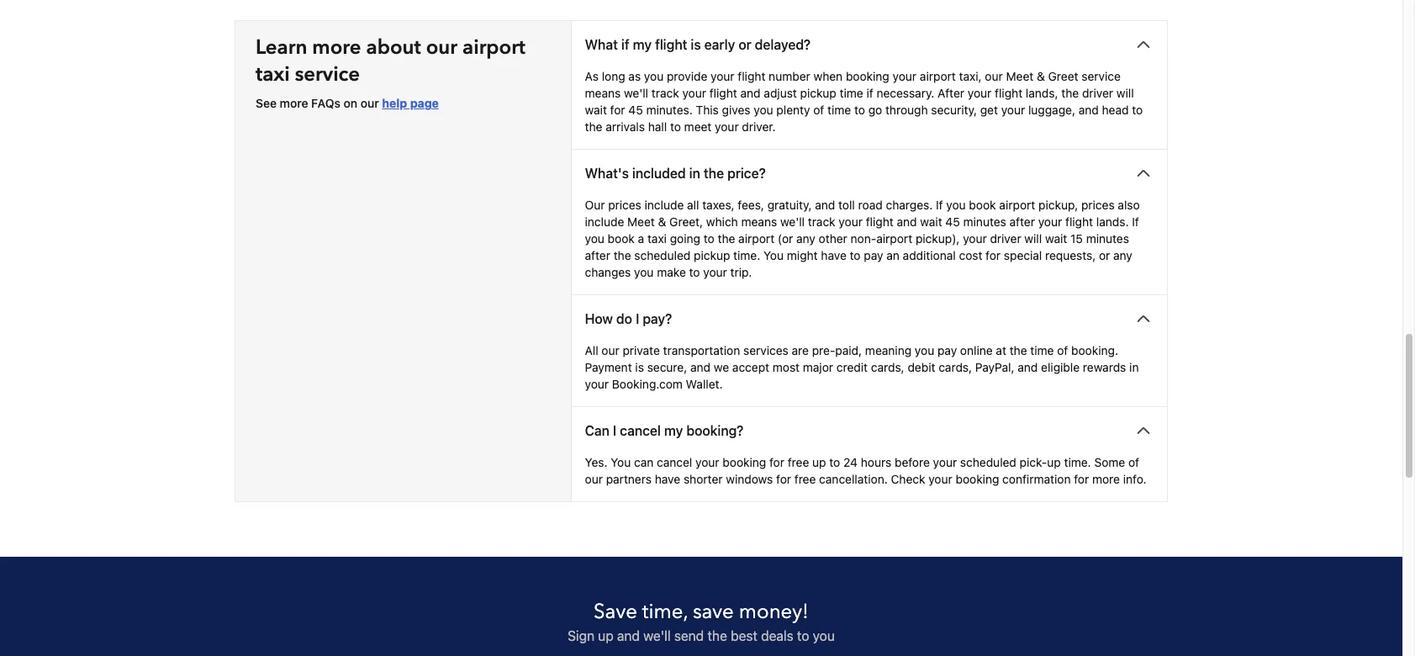Task type: describe. For each thing, give the bounding box(es) containing it.
and left head
[[1079, 103, 1099, 117]]

lands.
[[1097, 215, 1129, 229]]

the inside dropdown button
[[704, 166, 724, 181]]

0 horizontal spatial more
[[280, 96, 308, 110]]

your down 'toll' at right
[[839, 215, 863, 229]]

you inside yes. you can cancel your booking for free up to 24 hours before your scheduled pick-up time. some of our partners have shorter windows for free cancellation. check your booking confirmation for more info.
[[611, 455, 631, 470]]

0 horizontal spatial minutes
[[964, 215, 1007, 229]]

trip.
[[731, 265, 752, 279]]

paypal,
[[976, 360, 1015, 375]]

credit
[[837, 360, 868, 375]]

what
[[585, 37, 618, 52]]

confirmation
[[1003, 472, 1071, 486]]

2 prices from the left
[[1082, 198, 1115, 212]]

pickup inside our prices include all taxes, fees, gratuity, and toll road charges. if you book airport pickup, prices also include meet & greet, which means we'll track your flight and wait 45 minutes after your flight lands. if you book a taxi going to the airport (or any other non-airport pickup), your driver will wait 15 minutes after the scheduled pickup time. you might have to pay an additional cost for special requests, or any changes you make to your trip.
[[694, 248, 731, 263]]

in inside dropdown button
[[690, 166, 701, 181]]

or inside our prices include all taxes, fees, gratuity, and toll road charges. if you book airport pickup, prices also include meet & greet, which means we'll track your flight and wait 45 minutes after your flight lands. if you book a taxi going to the airport (or any other non-airport pickup), your driver will wait 15 minutes after the scheduled pickup time. you might have to pay an additional cost for special requests, or any changes you make to your trip.
[[1100, 248, 1111, 263]]

can
[[634, 455, 654, 470]]

2 vertical spatial booking
[[956, 472, 1000, 486]]

save
[[693, 598, 734, 626]]

can
[[585, 423, 610, 438]]

the down greet
[[1062, 86, 1080, 100]]

your left trip.
[[704, 265, 728, 279]]

1 cards, from the left
[[871, 360, 905, 375]]

provide
[[667, 69, 708, 83]]

0 vertical spatial i
[[636, 311, 640, 327]]

can i cancel my booking? button
[[572, 407, 1168, 454]]

2 vertical spatial wait
[[1046, 232, 1068, 246]]

flight inside 'dropdown button'
[[655, 37, 688, 52]]

money!
[[739, 598, 809, 626]]

we'll inside our prices include all taxes, fees, gratuity, and toll road charges. if you book airport pickup, prices also include meet & greet, which means we'll track your flight and wait 45 minutes after your flight lands. if you book a taxi going to the airport (or any other non-airport pickup), your driver will wait 15 minutes after the scheduled pickup time. you might have to pay an additional cost for special requests, or any changes you make to your trip.
[[781, 215, 805, 229]]

to down non-
[[850, 248, 861, 263]]

flight up 15
[[1066, 215, 1094, 229]]

cost
[[959, 248, 983, 263]]

0 horizontal spatial after
[[585, 248, 611, 263]]

luggage,
[[1029, 103, 1076, 117]]

flight up get
[[995, 86, 1023, 100]]

means inside 'as long as you provide your flight number when booking your airport taxi, our meet & greet service means we'll track your flight and adjust pickup time if necessary. after your flight lands, the driver will wait for 45 minutes. this gives you plenty of time to go through security, get your luggage, and head to the arrivals hall to meet your driver.'
[[585, 86, 621, 100]]

included
[[633, 166, 686, 181]]

faqs
[[311, 96, 341, 110]]

service inside learn more about our airport taxi service see more faqs on our help page
[[295, 61, 360, 89]]

see
[[256, 96, 277, 110]]

our inside yes. you can cancel your booking for free up to 24 hours before your scheduled pick-up time. some of our partners have shorter windows for free cancellation. check your booking confirmation for more info.
[[585, 472, 603, 486]]

for inside 'as long as you provide your flight number when booking your airport taxi, our meet & greet service means we'll track your flight and adjust pickup time if necessary. after your flight lands, the driver will wait for 45 minutes. this gives you plenty of time to go through security, get your luggage, and head to the arrivals hall to meet your driver.'
[[610, 103, 626, 117]]

help page link
[[382, 96, 439, 110]]

our
[[585, 198, 605, 212]]

pickup),
[[916, 232, 960, 246]]

deals
[[761, 629, 794, 644]]

1 vertical spatial if
[[1133, 215, 1140, 229]]

your inside 'all our private transportation services are pre-paid, meaning you pay online at the time of booking. payment is secure, and we accept most major credit cards, debit cards, paypal, and eligible rewards in your booking.com wallet.'
[[585, 377, 609, 391]]

your down pickup, at the top of page
[[1039, 215, 1063, 229]]

if inside 'as long as you provide your flight number when booking your airport taxi, our meet & greet service means we'll track your flight and adjust pickup time if necessary. after your flight lands, the driver will wait for 45 minutes. this gives you plenty of time to go through security, get your luggage, and head to the arrivals hall to meet your driver.'
[[867, 86, 874, 100]]

meaning
[[866, 343, 912, 358]]

your right get
[[1002, 103, 1026, 117]]

long
[[602, 69, 626, 83]]

all our private transportation services are pre-paid, meaning you pay online at the time of booking. payment is secure, and we accept most major credit cards, debit cards, paypal, and eligible rewards in your booking.com wallet.
[[585, 343, 1139, 391]]

an
[[887, 248, 900, 263]]

your down gives
[[715, 120, 739, 134]]

flight up gives
[[710, 86, 738, 100]]

pick-
[[1020, 455, 1048, 470]]

check
[[891, 472, 926, 486]]

is inside 'dropdown button'
[[691, 37, 701, 52]]

booking.com
[[612, 377, 683, 391]]

1 prices from the left
[[608, 198, 642, 212]]

transportation
[[663, 343, 741, 358]]

0 vertical spatial free
[[788, 455, 810, 470]]

minutes.
[[647, 103, 693, 117]]

as
[[629, 69, 641, 83]]

time. inside our prices include all taxes, fees, gratuity, and toll road charges. if you book airport pickup, prices also include meet & greet, which means we'll track your flight and wait 45 minutes after your flight lands. if you book a taxi going to the airport (or any other non-airport pickup), your driver will wait 15 minutes after the scheduled pickup time. you might have to pay an additional cost for special requests, or any changes you make to your trip.
[[734, 248, 761, 263]]

charges.
[[886, 198, 933, 212]]

delayed?
[[755, 37, 811, 52]]

and down 'transportation'
[[691, 360, 711, 375]]

pre-
[[812, 343, 836, 358]]

driver inside 'as long as you provide your flight number when booking your airport taxi, our meet & greet service means we'll track your flight and adjust pickup time if necessary. after your flight lands, the driver will wait for 45 minutes. this gives you plenty of time to go through security, get your luggage, and head to the arrivals hall to meet your driver.'
[[1083, 86, 1114, 100]]

help
[[382, 96, 407, 110]]

cancel inside yes. you can cancel your booking for free up to 24 hours before your scheduled pick-up time. some of our partners have shorter windows for free cancellation. check your booking confirmation for more info.
[[657, 455, 693, 470]]

taxi,
[[960, 69, 982, 83]]

your right before at the right of the page
[[934, 455, 957, 470]]

most
[[773, 360, 800, 375]]

0 vertical spatial time
[[840, 86, 864, 100]]

fees,
[[738, 198, 765, 212]]

to left go
[[855, 103, 866, 117]]

booking.
[[1072, 343, 1119, 358]]

time,
[[643, 598, 688, 626]]

to inside save time, save money! sign up and we'll send the best deals to you
[[797, 629, 810, 644]]

we'll inside save time, save money! sign up and we'll send the best deals to you
[[644, 629, 671, 644]]

and left eligible
[[1018, 360, 1038, 375]]

my inside dropdown button
[[665, 423, 683, 438]]

paid,
[[836, 343, 862, 358]]

your up shorter
[[696, 455, 720, 470]]

early
[[705, 37, 735, 52]]

we'll inside 'as long as you provide your flight number when booking your airport taxi, our meet & greet service means we'll track your flight and adjust pickup time if necessary. after your flight lands, the driver will wait for 45 minutes. this gives you plenty of time to go through security, get your luggage, and head to the arrivals hall to meet your driver.'
[[624, 86, 649, 100]]

to down minutes.
[[670, 120, 681, 134]]

how do i pay? element
[[572, 343, 1168, 407]]

do
[[617, 311, 633, 327]]

can i cancel my booking?
[[585, 423, 744, 438]]

to inside yes. you can cancel your booking for free up to 24 hours before your scheduled pick-up time. some of our partners have shorter windows for free cancellation. check your booking confirmation for more info.
[[830, 455, 841, 470]]

to down which
[[704, 232, 715, 246]]

additional
[[903, 248, 956, 263]]

1 vertical spatial minutes
[[1087, 232, 1130, 246]]

what if my flight is early or delayed? button
[[572, 21, 1168, 68]]

you down the our
[[585, 232, 605, 246]]

windows
[[726, 472, 773, 486]]

your down provide
[[683, 86, 707, 100]]

we
[[714, 360, 729, 375]]

1 vertical spatial book
[[608, 232, 635, 246]]

debit
[[908, 360, 936, 375]]

our right about
[[426, 34, 458, 62]]

how do i pay? button
[[572, 295, 1168, 343]]

1 horizontal spatial any
[[1114, 248, 1133, 263]]

15
[[1071, 232, 1083, 246]]

learn
[[256, 34, 307, 62]]

gives
[[722, 103, 751, 117]]

cancel inside dropdown button
[[620, 423, 661, 438]]

45 inside 'as long as you provide your flight number when booking your airport taxi, our meet & greet service means we'll track your flight and adjust pickup time if necessary. after your flight lands, the driver will wait for 45 minutes. this gives you plenty of time to go through security, get your luggage, and head to the arrivals hall to meet your driver.'
[[629, 103, 643, 117]]

you up pickup),
[[947, 198, 966, 212]]

what's included in the price? button
[[572, 150, 1168, 197]]

shorter
[[684, 472, 723, 486]]

the inside 'all our private transportation services are pre-paid, meaning you pay online at the time of booking. payment is secure, and we accept most major credit cards, debit cards, paypal, and eligible rewards in your booking.com wallet.'
[[1010, 343, 1028, 358]]

pickup,
[[1039, 198, 1079, 212]]

best
[[731, 629, 758, 644]]

0 horizontal spatial i
[[613, 423, 617, 438]]

head
[[1103, 103, 1129, 117]]

is inside 'all our private transportation services are pre-paid, meaning you pay online at the time of booking. payment is secure, and we accept most major credit cards, debit cards, paypal, and eligible rewards in your booking.com wallet.'
[[636, 360, 644, 375]]

our right the on
[[361, 96, 379, 110]]

pickup inside 'as long as you provide your flight number when booking your airport taxi, our meet & greet service means we'll track your flight and adjust pickup time if necessary. after your flight lands, the driver will wait for 45 minutes. this gives you plenty of time to go through security, get your luggage, and head to the arrivals hall to meet your driver.'
[[801, 86, 837, 100]]

taxi inside our prices include all taxes, fees, gratuity, and toll road charges. if you book airport pickup, prices also include meet & greet, which means we'll track your flight and wait 45 minutes after your flight lands. if you book a taxi going to the airport (or any other non-airport pickup), your driver will wait 15 minutes after the scheduled pickup time. you might have to pay an additional cost for special requests, or any changes you make to your trip.
[[648, 232, 667, 246]]

send
[[675, 629, 704, 644]]

about
[[366, 34, 421, 62]]

flight up adjust
[[738, 69, 766, 83]]

major
[[803, 360, 834, 375]]

2 horizontal spatial up
[[1048, 455, 1061, 470]]

accept
[[733, 360, 770, 375]]

to right make
[[689, 265, 700, 279]]

what if my flight is early or delayed?
[[585, 37, 811, 52]]

driver.
[[742, 120, 776, 134]]

track inside our prices include all taxes, fees, gratuity, and toll road charges. if you book airport pickup, prices also include meet & greet, which means we'll track your flight and wait 45 minutes after your flight lands. if you book a taxi going to the airport (or any other non-airport pickup), your driver will wait 15 minutes after the scheduled pickup time. you might have to pay an additional cost for special requests, or any changes you make to your trip.
[[808, 215, 836, 229]]

how
[[585, 311, 613, 327]]

hall
[[648, 120, 667, 134]]

the up changes
[[614, 248, 631, 263]]

a
[[638, 232, 645, 246]]

make
[[657, 265, 686, 279]]

& inside 'as long as you provide your flight number when booking your airport taxi, our meet & greet service means we'll track your flight and adjust pickup time if necessary. after your flight lands, the driver will wait for 45 minutes. this gives you plenty of time to go through security, get your luggage, and head to the arrivals hall to meet your driver.'
[[1037, 69, 1046, 83]]

pay inside our prices include all taxes, fees, gratuity, and toll road charges. if you book airport pickup, prices also include meet & greet, which means we'll track your flight and wait 45 minutes after your flight lands. if you book a taxi going to the airport (or any other non-airport pickup), your driver will wait 15 minutes after the scheduled pickup time. you might have to pay an additional cost for special requests, or any changes you make to your trip.
[[864, 248, 884, 263]]

meet inside our prices include all taxes, fees, gratuity, and toll road charges. if you book airport pickup, prices also include meet & greet, which means we'll track your flight and wait 45 minutes after your flight lands. if you book a taxi going to the airport (or any other non-airport pickup), your driver will wait 15 minutes after the scheduled pickup time. you might have to pay an additional cost for special requests, or any changes you make to your trip.
[[628, 215, 655, 229]]

my inside 'dropdown button'
[[633, 37, 652, 52]]

yes. you can cancel your booking for free up to 24 hours before your scheduled pick-up time. some of our partners have shorter windows for free cancellation. check your booking confirmation for more info.
[[585, 455, 1147, 486]]

taxes,
[[703, 198, 735, 212]]

at
[[996, 343, 1007, 358]]

for right confirmation
[[1075, 472, 1090, 486]]

you up driver.
[[754, 103, 774, 117]]

pay?
[[643, 311, 672, 327]]

1 vertical spatial include
[[585, 215, 624, 229]]



Task type: locate. For each thing, give the bounding box(es) containing it.
if inside 'dropdown button'
[[622, 37, 630, 52]]

0 horizontal spatial any
[[797, 232, 816, 246]]

our right taxi,
[[985, 69, 1003, 83]]

you right deals
[[813, 629, 835, 644]]

1 vertical spatial pickup
[[694, 248, 731, 263]]

security,
[[932, 103, 978, 117]]

airport inside learn more about our airport taxi service see more faqs on our help page
[[463, 34, 526, 62]]

0 horizontal spatial in
[[690, 166, 701, 181]]

24
[[844, 455, 858, 470]]

0 vertical spatial minutes
[[964, 215, 1007, 229]]

airport inside 'as long as you provide your flight number when booking your airport taxi, our meet & greet service means we'll track your flight and adjust pickup time if necessary. after your flight lands, the driver will wait for 45 minutes. this gives you plenty of time to go through security, get your luggage, and head to the arrivals hall to meet your driver.'
[[920, 69, 956, 83]]

book
[[969, 198, 997, 212], [608, 232, 635, 246]]

0 vertical spatial book
[[969, 198, 997, 212]]

0 vertical spatial 45
[[629, 103, 643, 117]]

flight up provide
[[655, 37, 688, 52]]

your
[[711, 69, 735, 83], [893, 69, 917, 83], [683, 86, 707, 100], [968, 86, 992, 100], [1002, 103, 1026, 117], [715, 120, 739, 134], [839, 215, 863, 229], [1039, 215, 1063, 229], [963, 232, 987, 246], [704, 265, 728, 279], [585, 377, 609, 391], [696, 455, 720, 470], [934, 455, 957, 470], [929, 472, 953, 486]]

0 horizontal spatial track
[[652, 86, 679, 100]]

any up might
[[797, 232, 816, 246]]

for inside our prices include all taxes, fees, gratuity, and toll road charges. if you book airport pickup, prices also include meet & greet, which means we'll track your flight and wait 45 minutes after your flight lands. if you book a taxi going to the airport (or any other non-airport pickup), your driver will wait 15 minutes after the scheduled pickup time. you might have to pay an additional cost for special requests, or any changes you make to your trip.
[[986, 248, 1001, 263]]

minutes
[[964, 215, 1007, 229], [1087, 232, 1130, 246]]

arrivals
[[606, 120, 645, 134]]

greet,
[[670, 215, 703, 229]]

1 horizontal spatial my
[[665, 423, 683, 438]]

1 vertical spatial 45
[[946, 215, 961, 229]]

45
[[629, 103, 643, 117], [946, 215, 961, 229]]

what's included in the price? element
[[572, 197, 1168, 295]]

to
[[855, 103, 866, 117], [1133, 103, 1144, 117], [670, 120, 681, 134], [704, 232, 715, 246], [850, 248, 861, 263], [689, 265, 700, 279], [830, 455, 841, 470], [797, 629, 810, 644]]

0 horizontal spatial meet
[[628, 215, 655, 229]]

meet inside 'as long as you provide your flight number when booking your airport taxi, our meet & greet service means we'll track your flight and adjust pickup time if necessary. after your flight lands, the driver will wait for 45 minutes. this gives you plenty of time to go through security, get your luggage, and head to the arrivals hall to meet your driver.'
[[1007, 69, 1034, 83]]

price?
[[728, 166, 766, 181]]

of right plenty
[[814, 103, 825, 117]]

can i cancel my booking? element
[[572, 454, 1168, 502]]

on
[[344, 96, 358, 110]]

meet
[[1007, 69, 1034, 83], [628, 215, 655, 229]]

pickup down going
[[694, 248, 731, 263]]

1 vertical spatial after
[[585, 248, 611, 263]]

pay left an
[[864, 248, 884, 263]]

before
[[895, 455, 930, 470]]

some
[[1095, 455, 1126, 470]]

0 horizontal spatial 45
[[629, 103, 643, 117]]

up up confirmation
[[1048, 455, 1061, 470]]

1 vertical spatial scheduled
[[961, 455, 1017, 470]]

1 horizontal spatial have
[[821, 248, 847, 263]]

0 vertical spatial after
[[1010, 215, 1036, 229]]

will inside our prices include all taxes, fees, gratuity, and toll road charges. if you book airport pickup, prices also include meet & greet, which means we'll track your flight and wait 45 minutes after your flight lands. if you book a taxi going to the airport (or any other non-airport pickup), your driver will wait 15 minutes after the scheduled pickup time. you might have to pay an additional cost for special requests, or any changes you make to your trip.
[[1025, 232, 1042, 246]]

of
[[814, 103, 825, 117], [1058, 343, 1069, 358], [1129, 455, 1140, 470]]

0 vertical spatial wait
[[585, 103, 607, 117]]

1 vertical spatial have
[[655, 472, 681, 486]]

pickup down when
[[801, 86, 837, 100]]

1 horizontal spatial minutes
[[1087, 232, 1130, 246]]

up left 24
[[813, 455, 827, 470]]

for
[[610, 103, 626, 117], [986, 248, 1001, 263], [770, 455, 785, 470], [777, 472, 792, 486], [1075, 472, 1090, 486]]

track inside 'as long as you provide your flight number when booking your airport taxi, our meet & greet service means we'll track your flight and adjust pickup time if necessary. after your flight lands, the driver will wait for 45 minutes. this gives you plenty of time to go through security, get your luggage, and head to the arrivals hall to meet your driver.'
[[652, 86, 679, 100]]

the left arrivals
[[585, 120, 603, 134]]

after up special
[[1010, 215, 1036, 229]]

might
[[787, 248, 818, 263]]

you
[[644, 69, 664, 83], [754, 103, 774, 117], [947, 198, 966, 212], [585, 232, 605, 246], [634, 265, 654, 279], [915, 343, 935, 358], [813, 629, 835, 644]]

1 horizontal spatial i
[[636, 311, 640, 327]]

0 horizontal spatial if
[[622, 37, 630, 52]]

0 horizontal spatial you
[[611, 455, 631, 470]]

is down private
[[636, 360, 644, 375]]

1 horizontal spatial more
[[312, 34, 361, 62]]

1 vertical spatial meet
[[628, 215, 655, 229]]

0 horizontal spatial of
[[814, 103, 825, 117]]

1 horizontal spatial after
[[1010, 215, 1036, 229]]

the down save
[[708, 629, 728, 644]]

wait inside 'as long as you provide your flight number when booking your airport taxi, our meet & greet service means we'll track your flight and adjust pickup time if necessary. after your flight lands, the driver will wait for 45 minutes. this gives you plenty of time to go through security, get your luggage, and head to the arrivals hall to meet your driver.'
[[585, 103, 607, 117]]

to right head
[[1133, 103, 1144, 117]]

necessary.
[[877, 86, 935, 100]]

0 vertical spatial or
[[739, 37, 752, 52]]

as
[[585, 69, 599, 83]]

0 horizontal spatial cards,
[[871, 360, 905, 375]]

1 horizontal spatial booking
[[846, 69, 890, 83]]

booking?
[[687, 423, 744, 438]]

minutes down lands.
[[1087, 232, 1130, 246]]

book up cost
[[969, 198, 997, 212]]

your down taxi,
[[968, 86, 992, 100]]

i
[[636, 311, 640, 327], [613, 423, 617, 438]]

sign
[[568, 629, 595, 644]]

online
[[961, 343, 993, 358]]

cancellation.
[[820, 472, 888, 486]]

service
[[295, 61, 360, 89], [1082, 69, 1121, 83]]

service up head
[[1082, 69, 1121, 83]]

(or
[[778, 232, 794, 246]]

0 vertical spatial if
[[622, 37, 630, 52]]

taxi up see
[[256, 61, 290, 89]]

for up arrivals
[[610, 103, 626, 117]]

in inside 'all our private transportation services are pre-paid, meaning you pay online at the time of booking. payment is secure, and we accept most major credit cards, debit cards, paypal, and eligible rewards in your booking.com wallet.'
[[1130, 360, 1139, 375]]

0 horizontal spatial taxi
[[256, 61, 290, 89]]

0 vertical spatial booking
[[846, 69, 890, 83]]

1 horizontal spatial time.
[[1065, 455, 1092, 470]]

i right can
[[613, 423, 617, 438]]

the inside save time, save money! sign up and we'll send the best deals to you
[[708, 629, 728, 644]]

get
[[981, 103, 999, 117]]

0 horizontal spatial include
[[585, 215, 624, 229]]

we'll down time,
[[644, 629, 671, 644]]

secure,
[[648, 360, 688, 375]]

of inside yes. you can cancel your booking for free up to 24 hours before your scheduled pick-up time. some of our partners have shorter windows for free cancellation. check your booking confirmation for more info.
[[1129, 455, 1140, 470]]

cancel right can
[[657, 455, 693, 470]]

to left 24
[[830, 455, 841, 470]]

0 vertical spatial if
[[936, 198, 944, 212]]

all
[[687, 198, 699, 212]]

0 vertical spatial is
[[691, 37, 701, 52]]

toll
[[839, 198, 855, 212]]

0 vertical spatial cancel
[[620, 423, 661, 438]]

the down which
[[718, 232, 736, 246]]

0 vertical spatial include
[[645, 198, 684, 212]]

scheduled up make
[[635, 248, 691, 263]]

my up 'as'
[[633, 37, 652, 52]]

partners
[[606, 472, 652, 486]]

of up info.
[[1129, 455, 1140, 470]]

of inside 'all our private transportation services are pre-paid, meaning you pay online at the time of booking. payment is secure, and we accept most major credit cards, debit cards, paypal, and eligible rewards in your booking.com wallet.'
[[1058, 343, 1069, 358]]

0 horizontal spatial pickup
[[694, 248, 731, 263]]

booking down what if my flight is early or delayed? 'dropdown button'
[[846, 69, 890, 83]]

0 vertical spatial more
[[312, 34, 361, 62]]

of inside 'as long as you provide your flight number when booking your airport taxi, our meet & greet service means we'll track your flight and adjust pickup time if necessary. after your flight lands, the driver will wait for 45 minutes. this gives you plenty of time to go through security, get your luggage, and head to the arrivals hall to meet your driver.'
[[814, 103, 825, 117]]

2 cards, from the left
[[939, 360, 973, 375]]

scheduled left pick-
[[961, 455, 1017, 470]]

we'll down 'as'
[[624, 86, 649, 100]]

scheduled inside yes. you can cancel your booking for free up to 24 hours before your scheduled pick-up time. some of our partners have shorter windows for free cancellation. check your booking confirmation for more info.
[[961, 455, 1017, 470]]

time inside 'all our private transportation services are pre-paid, meaning you pay online at the time of booking. payment is secure, and we accept most major credit cards, debit cards, paypal, and eligible rewards in your booking.com wallet.'
[[1031, 343, 1055, 358]]

how do i pay?
[[585, 311, 672, 327]]

more
[[312, 34, 361, 62], [280, 96, 308, 110], [1093, 472, 1121, 486]]

for right windows
[[777, 472, 792, 486]]

0 vertical spatial any
[[797, 232, 816, 246]]

your up cost
[[963, 232, 987, 246]]

0 vertical spatial track
[[652, 86, 679, 100]]

& left greet,
[[658, 215, 667, 229]]

0 vertical spatial pickup
[[801, 86, 837, 100]]

0 vertical spatial &
[[1037, 69, 1046, 83]]

save time, save money! sign up and we'll send the best deals to you
[[568, 598, 835, 644]]

you left make
[[634, 265, 654, 279]]

include up greet,
[[645, 198, 684, 212]]

1 vertical spatial will
[[1025, 232, 1042, 246]]

if up go
[[867, 86, 874, 100]]

1 vertical spatial of
[[1058, 343, 1069, 358]]

1 horizontal spatial is
[[691, 37, 701, 52]]

0 horizontal spatial if
[[936, 198, 944, 212]]

1 vertical spatial booking
[[723, 455, 767, 470]]

cancel up can
[[620, 423, 661, 438]]

service up faqs
[[295, 61, 360, 89]]

hours
[[861, 455, 892, 470]]

driver inside our prices include all taxes, fees, gratuity, and toll road charges. if you book airport pickup, prices also include meet & greet, which means we'll track your flight and wait 45 minutes after your flight lands. if you book a taxi going to the airport (or any other non-airport pickup), your driver will wait 15 minutes after the scheduled pickup time. you might have to pay an additional cost for special requests, or any changes you make to your trip.
[[991, 232, 1022, 246]]

1 horizontal spatial &
[[1037, 69, 1046, 83]]

eligible
[[1042, 360, 1080, 375]]

1 vertical spatial wait
[[921, 215, 943, 229]]

1 vertical spatial free
[[795, 472, 816, 486]]

when
[[814, 69, 843, 83]]

booking inside 'as long as you provide your flight number when booking your airport taxi, our meet & greet service means we'll track your flight and adjust pickup time if necessary. after your flight lands, the driver will wait for 45 minutes. this gives you plenty of time to go through security, get your luggage, and head to the arrivals hall to meet your driver.'
[[846, 69, 890, 83]]

more right see
[[280, 96, 308, 110]]

learn more about our airport taxi service see more faqs on our help page
[[256, 34, 526, 110]]

0 vertical spatial pay
[[864, 248, 884, 263]]

and down save
[[617, 629, 640, 644]]

the up "taxes,"
[[704, 166, 724, 181]]

45 up pickup),
[[946, 215, 961, 229]]

time. inside yes. you can cancel your booking for free up to 24 hours before your scheduled pick-up time. some of our partners have shorter windows for free cancellation. check your booking confirmation for more info.
[[1065, 455, 1092, 470]]

1 horizontal spatial meet
[[1007, 69, 1034, 83]]

0 vertical spatial meet
[[1007, 69, 1034, 83]]

the
[[1062, 86, 1080, 100], [585, 120, 603, 134], [704, 166, 724, 181], [718, 232, 736, 246], [614, 248, 631, 263], [1010, 343, 1028, 358], [708, 629, 728, 644]]

more inside yes. you can cancel your booking for free up to 24 hours before your scheduled pick-up time. some of our partners have shorter windows for free cancellation. check your booking confirmation for more info.
[[1093, 472, 1121, 486]]

your down early
[[711, 69, 735, 83]]

prices up lands.
[[1082, 198, 1115, 212]]

0 horizontal spatial have
[[655, 472, 681, 486]]

going
[[670, 232, 701, 246]]

service inside 'as long as you provide your flight number when booking your airport taxi, our meet & greet service means we'll track your flight and adjust pickup time if necessary. after your flight lands, the driver will wait for 45 minutes. this gives you plenty of time to go through security, get your luggage, and head to the arrivals hall to meet your driver.'
[[1082, 69, 1121, 83]]

2 vertical spatial time
[[1031, 343, 1055, 358]]

if
[[622, 37, 630, 52], [867, 86, 874, 100]]

have inside our prices include all taxes, fees, gratuity, and toll road charges. if you book airport pickup, prices also include meet & greet, which means we'll track your flight and wait 45 minutes after your flight lands. if you book a taxi going to the airport (or any other non-airport pickup), your driver will wait 15 minutes after the scheduled pickup time. you might have to pay an additional cost for special requests, or any changes you make to your trip.
[[821, 248, 847, 263]]

other
[[819, 232, 848, 246]]

wallet.
[[686, 377, 723, 391]]

have inside yes. you can cancel your booking for free up to 24 hours before your scheduled pick-up time. some of our partners have shorter windows for free cancellation. check your booking confirmation for more info.
[[655, 472, 681, 486]]

page
[[410, 96, 439, 110]]

the right at
[[1010, 343, 1028, 358]]

up
[[813, 455, 827, 470], [1048, 455, 1061, 470], [598, 629, 614, 644]]

you right 'as'
[[644, 69, 664, 83]]

pay inside 'all our private transportation services are pre-paid, meaning you pay online at the time of booking. payment is secure, and we accept most major credit cards, debit cards, paypal, and eligible rewards in your booking.com wallet.'
[[938, 343, 957, 358]]

scheduled inside our prices include all taxes, fees, gratuity, and toll road charges. if you book airport pickup, prices also include meet & greet, which means we'll track your flight and wait 45 minutes after your flight lands. if you book a taxi going to the airport (or any other non-airport pickup), your driver will wait 15 minutes after the scheduled pickup time. you might have to pay an additional cost for special requests, or any changes you make to your trip.
[[635, 248, 691, 263]]

you inside our prices include all taxes, fees, gratuity, and toll road charges. if you book airport pickup, prices also include meet & greet, which means we'll track your flight and wait 45 minutes after your flight lands. if you book a taxi going to the airport (or any other non-airport pickup), your driver will wait 15 minutes after the scheduled pickup time. you might have to pay an additional cost for special requests, or any changes you make to your trip.
[[764, 248, 784, 263]]

road
[[859, 198, 883, 212]]

& up lands,
[[1037, 69, 1046, 83]]

what's
[[585, 166, 629, 181]]

1 vertical spatial taxi
[[648, 232, 667, 246]]

booking left confirmation
[[956, 472, 1000, 486]]

through
[[886, 103, 928, 117]]

book left a
[[608, 232, 635, 246]]

special
[[1004, 248, 1043, 263]]

adjust
[[764, 86, 797, 100]]

0 horizontal spatial service
[[295, 61, 360, 89]]

my left "booking?"
[[665, 423, 683, 438]]

1 horizontal spatial include
[[645, 198, 684, 212]]

for up windows
[[770, 455, 785, 470]]

more right 'learn'
[[312, 34, 361, 62]]

or
[[739, 37, 752, 52], [1100, 248, 1111, 263]]

1 horizontal spatial up
[[813, 455, 827, 470]]

free left cancellation. in the bottom of the page
[[795, 472, 816, 486]]

you up debit
[[915, 343, 935, 358]]

1 vertical spatial you
[[611, 455, 631, 470]]

you up partners
[[611, 455, 631, 470]]

you inside save time, save money! sign up and we'll send the best deals to you
[[813, 629, 835, 644]]

after up changes
[[585, 248, 611, 263]]

1 vertical spatial or
[[1100, 248, 1111, 263]]

0 horizontal spatial will
[[1025, 232, 1042, 246]]

what if my flight is early or delayed? element
[[572, 68, 1168, 149]]

time
[[840, 86, 864, 100], [828, 103, 852, 117], [1031, 343, 1055, 358]]

1 horizontal spatial book
[[969, 198, 997, 212]]

0 vertical spatial we'll
[[624, 86, 649, 100]]

1 vertical spatial &
[[658, 215, 667, 229]]

meet up lands,
[[1007, 69, 1034, 83]]

1 horizontal spatial track
[[808, 215, 836, 229]]

for right cost
[[986, 248, 1001, 263]]

or inside 'dropdown button'
[[739, 37, 752, 52]]

1 vertical spatial time
[[828, 103, 852, 117]]

2 vertical spatial of
[[1129, 455, 1140, 470]]

save
[[594, 598, 638, 626]]

means down the long
[[585, 86, 621, 100]]

if right charges.
[[936, 198, 944, 212]]

of up eligible
[[1058, 343, 1069, 358]]

after
[[938, 86, 965, 100]]

our up payment
[[602, 343, 620, 358]]

is left early
[[691, 37, 701, 52]]

your right check
[[929, 472, 953, 486]]

will inside 'as long as you provide your flight number when booking your airport taxi, our meet & greet service means we'll track your flight and adjust pickup time if necessary. after your flight lands, the driver will wait for 45 minutes. this gives you plenty of time to go through security, get your luggage, and head to the arrivals hall to meet your driver.'
[[1117, 86, 1135, 100]]

cancel
[[620, 423, 661, 438], [657, 455, 693, 470]]

and inside save time, save money! sign up and we'll send the best deals to you
[[617, 629, 640, 644]]

1 horizontal spatial service
[[1082, 69, 1121, 83]]

track up minutes.
[[652, 86, 679, 100]]

45 up arrivals
[[629, 103, 643, 117]]

1 horizontal spatial pickup
[[801, 86, 837, 100]]

include
[[645, 198, 684, 212], [585, 215, 624, 229]]

1 horizontal spatial wait
[[921, 215, 943, 229]]

45 inside our prices include all taxes, fees, gratuity, and toll road charges. if you book airport pickup, prices also include meet & greet, which means we'll track your flight and wait 45 minutes after your flight lands. if you book a taxi going to the airport (or any other non-airport pickup), your driver will wait 15 minutes after the scheduled pickup time. you might have to pay an additional cost for special requests, or any changes you make to your trip.
[[946, 215, 961, 229]]

time. up trip.
[[734, 248, 761, 263]]

gratuity,
[[768, 198, 812, 212]]

0 horizontal spatial prices
[[608, 198, 642, 212]]

to right deals
[[797, 629, 810, 644]]

and up gives
[[741, 86, 761, 100]]

1 horizontal spatial driver
[[1083, 86, 1114, 100]]

time. left some
[[1065, 455, 1092, 470]]

2 vertical spatial we'll
[[644, 629, 671, 644]]

have left shorter
[[655, 472, 681, 486]]

2 horizontal spatial wait
[[1046, 232, 1068, 246]]

2 horizontal spatial booking
[[956, 472, 1000, 486]]

pay left online
[[938, 343, 957, 358]]

more down some
[[1093, 472, 1121, 486]]

which
[[707, 215, 738, 229]]

or right early
[[739, 37, 752, 52]]

0 vertical spatial you
[[764, 248, 784, 263]]

your up necessary.
[[893, 69, 917, 83]]

meet
[[685, 120, 712, 134]]

our inside 'all our private transportation services are pre-paid, meaning you pay online at the time of booking. payment is secure, and we accept most major credit cards, debit cards, paypal, and eligible rewards in your booking.com wallet.'
[[602, 343, 620, 358]]

0 vertical spatial have
[[821, 248, 847, 263]]

0 horizontal spatial up
[[598, 629, 614, 644]]

what's included in the price?
[[585, 166, 766, 181]]

greet
[[1049, 69, 1079, 83]]

go
[[869, 103, 883, 117]]

1 horizontal spatial of
[[1058, 343, 1069, 358]]

0 horizontal spatial scheduled
[[635, 248, 691, 263]]

1 horizontal spatial taxi
[[648, 232, 667, 246]]

means inside our prices include all taxes, fees, gratuity, and toll road charges. if you book airport pickup, prices also include meet & greet, which means we'll track your flight and wait 45 minutes after your flight lands. if you book a taxi going to the airport (or any other non-airport pickup), your driver will wait 15 minutes after the scheduled pickup time. you might have to pay an additional cost for special requests, or any changes you make to your trip.
[[742, 215, 777, 229]]

flight down the road
[[866, 215, 894, 229]]

private
[[623, 343, 660, 358]]

booking up windows
[[723, 455, 767, 470]]

up inside save time, save money! sign up and we'll send the best deals to you
[[598, 629, 614, 644]]

1 horizontal spatial if
[[867, 86, 874, 100]]

you inside 'all our private transportation services are pre-paid, meaning you pay online at the time of booking. payment is secure, and we accept most major credit cards, debit cards, paypal, and eligible rewards in your booking.com wallet.'
[[915, 343, 935, 358]]

and left 'toll' at right
[[815, 198, 836, 212]]

1 horizontal spatial in
[[1130, 360, 1139, 375]]

number
[[769, 69, 811, 83]]

changes
[[585, 265, 631, 279]]

0 horizontal spatial booking
[[723, 455, 767, 470]]

payment
[[585, 360, 632, 375]]

will
[[1117, 86, 1135, 100], [1025, 232, 1042, 246]]

0 vertical spatial in
[[690, 166, 701, 181]]

1 vertical spatial driver
[[991, 232, 1022, 246]]

and down charges.
[[897, 215, 917, 229]]

our inside 'as long as you provide your flight number when booking your airport taxi, our meet & greet service means we'll track your flight and adjust pickup time if necessary. after your flight lands, the driver will wait for 45 minutes. this gives you plenty of time to go through security, get your luggage, and head to the arrivals hall to meet your driver.'
[[985, 69, 1003, 83]]

0 vertical spatial driver
[[1083, 86, 1114, 100]]

after
[[1010, 215, 1036, 229], [585, 248, 611, 263]]

0 vertical spatial means
[[585, 86, 621, 100]]

you
[[764, 248, 784, 263], [611, 455, 631, 470]]

taxi inside learn more about our airport taxi service see more faqs on our help page
[[256, 61, 290, 89]]

cards, down online
[[939, 360, 973, 375]]

& inside our prices include all taxes, fees, gratuity, and toll road charges. if you book airport pickup, prices also include meet & greet, which means we'll track your flight and wait 45 minutes after your flight lands. if you book a taxi going to the airport (or any other non-airport pickup), your driver will wait 15 minutes after the scheduled pickup time. you might have to pay an additional cost for special requests, or any changes you make to your trip.
[[658, 215, 667, 229]]

means
[[585, 86, 621, 100], [742, 215, 777, 229]]

1 horizontal spatial pay
[[938, 343, 957, 358]]

this
[[696, 103, 719, 117]]

wait up arrivals
[[585, 103, 607, 117]]



Task type: vqa. For each thing, say whether or not it's contained in the screenshot.
taxis
no



